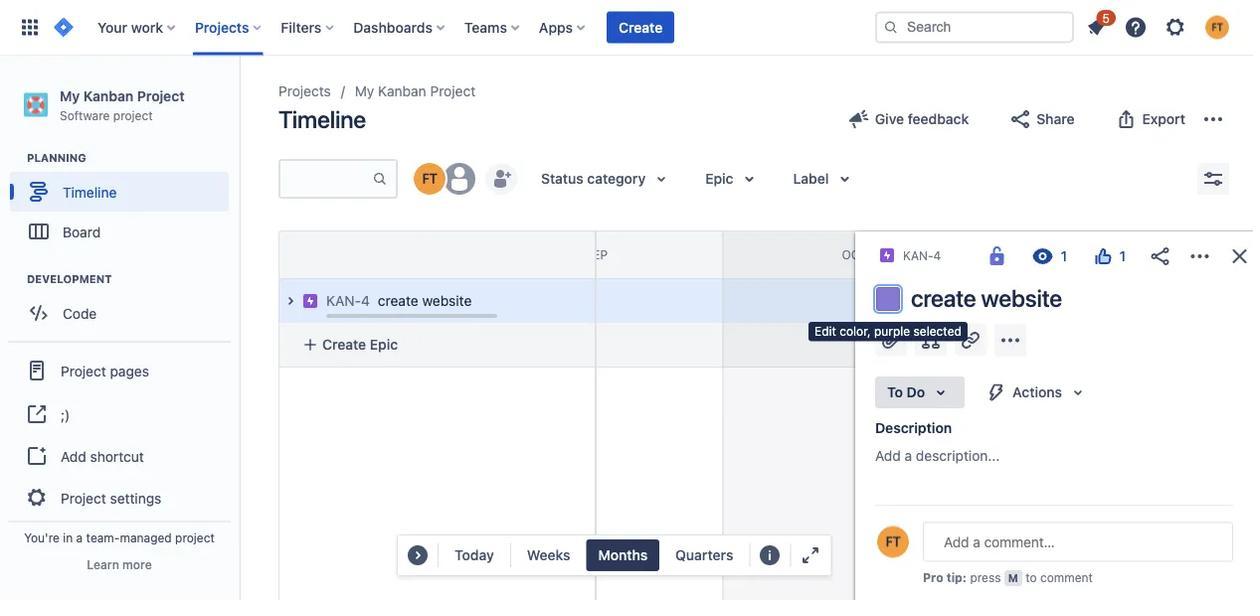 Task type: vqa. For each thing, say whether or not it's contained in the screenshot.
the topmost Operate
no



Task type: describe. For each thing, give the bounding box(es) containing it.
epic inside popup button
[[706, 171, 734, 187]]

development group
[[10, 272, 238, 339]]

learn more button
[[87, 557, 152, 573]]

child
[[875, 504, 910, 520]]

you're
[[24, 531, 60, 545]]

give feedback
[[875, 111, 969, 127]]

your profile and settings image
[[1206, 15, 1230, 39]]

my kanban project
[[355, 83, 476, 99]]

create database link
[[954, 558, 1093, 598]]

1 vertical spatial kan-4 link
[[326, 291, 370, 311]]

appswitcher icon image
[[18, 15, 42, 39]]

sep
[[586, 248, 608, 262]]

weeks button
[[515, 540, 582, 572]]

project inside my kanban project software project
[[113, 108, 153, 122]]

banner containing your work
[[0, 0, 1254, 56]]

today
[[454, 548, 494, 564]]

enter full screen image
[[799, 544, 823, 568]]

%
[[1181, 530, 1194, 546]]

1 horizontal spatial website
[[981, 285, 1062, 312]]

category
[[587, 171, 646, 187]]

label
[[793, 171, 829, 187]]

unassigned image
[[444, 163, 476, 195]]

create database
[[962, 569, 1066, 585]]

apps
[[539, 19, 573, 35]]

kan-1
[[907, 572, 944, 585]]

board
[[63, 224, 101, 240]]

filters
[[281, 19, 322, 35]]

m
[[1009, 573, 1019, 585]]

to
[[887, 385, 903, 401]]

board link
[[10, 212, 229, 252]]

done
[[1198, 530, 1232, 546]]

oct
[[842, 248, 867, 262]]

share button
[[997, 103, 1087, 135]]

work
[[131, 19, 163, 35]]

give
[[875, 111, 904, 127]]

create epic
[[322, 337, 398, 353]]

learn more
[[87, 558, 152, 572]]

create button
[[607, 11, 675, 43]]

create for create
[[619, 19, 663, 35]]

edit color, purple selected
[[815, 325, 962, 339]]

kan-1 link
[[907, 572, 944, 585]]

dashboards button
[[348, 11, 453, 43]]

color,
[[840, 325, 871, 339]]

your work button
[[92, 11, 183, 43]]

create epic button
[[290, 327, 583, 363]]

Search timeline text field
[[281, 161, 372, 197]]

primary element
[[12, 0, 875, 55]]

1 horizontal spatial kan-4 link
[[903, 246, 941, 266]]

jira software image
[[52, 15, 76, 39]]

epic image
[[302, 293, 318, 309]]

% done
[[1181, 530, 1232, 546]]

status
[[541, 171, 584, 187]]

add shortcut
[[61, 448, 144, 465]]

1 horizontal spatial a
[[905, 448, 912, 465]]

create for create database
[[962, 569, 1003, 585]]

projects button
[[189, 11, 269, 43]]

tip:
[[947, 572, 967, 585]]

your work
[[97, 19, 163, 35]]

by
[[1118, 504, 1134, 520]]

kanban for my kanban project software project
[[83, 88, 134, 104]]

share
[[1037, 111, 1075, 127]]

create website
[[911, 285, 1062, 312]]

filters button
[[275, 11, 342, 43]]

my for my kanban project
[[355, 83, 374, 99]]

code link
[[10, 294, 229, 333]]

dashboards
[[353, 19, 433, 35]]

edit color, purple selected image
[[876, 288, 900, 311]]

jira software image
[[52, 15, 76, 39]]

purple
[[874, 325, 910, 339]]

months
[[598, 548, 647, 564]]

edit
[[815, 325, 837, 339]]

software
[[60, 108, 110, 122]]

5
[[1103, 11, 1110, 25]]

kan- for kan-4
[[903, 249, 934, 263]]

project pages
[[61, 363, 149, 379]]

weeks
[[527, 548, 570, 564]]

help image
[[1124, 15, 1148, 39]]

to
[[1026, 572, 1037, 585]]

actions image
[[1188, 245, 1212, 269]]

your
[[97, 19, 127, 35]]

managed
[[120, 531, 172, 545]]

order by
[[1077, 504, 1134, 520]]

4 for kan-4
[[934, 249, 941, 263]]

description
[[875, 420, 952, 437]]

project inside my kanban project software project
[[137, 88, 185, 104]]

legend image
[[758, 544, 782, 568]]

learn
[[87, 558, 119, 572]]

1 horizontal spatial timeline
[[279, 105, 366, 133]]

;)
[[61, 407, 70, 423]]

my kanban project link
[[355, 80, 476, 103]]

months button
[[586, 540, 659, 572]]



Task type: locate. For each thing, give the bounding box(es) containing it.
project
[[113, 108, 153, 122], [175, 531, 215, 545]]

apps button
[[533, 11, 593, 43]]

0 vertical spatial project
[[113, 108, 153, 122]]

project
[[430, 83, 476, 99], [137, 88, 185, 104], [61, 363, 106, 379], [61, 490, 106, 507]]

0 horizontal spatial projects
[[195, 19, 249, 35]]

project settings
[[61, 490, 161, 507]]

kan- right epic image
[[326, 293, 361, 309]]

notifications image
[[1084, 15, 1108, 39]]

0 horizontal spatial 4
[[361, 293, 370, 309]]

teams button
[[459, 11, 527, 43]]

banner
[[0, 0, 1254, 56]]

profile image of funky town image
[[877, 527, 909, 559]]

0 horizontal spatial add
[[61, 448, 86, 465]]

timeline down "projects" link
[[279, 105, 366, 133]]

epic down kan-4 create website
[[370, 337, 398, 353]]

edit color, purple selected tooltip
[[809, 322, 968, 342]]

my kanban project software project
[[60, 88, 185, 122]]

add shortcut button
[[8, 437, 231, 477]]

link issues, web pages, and more image
[[959, 328, 983, 352]]

1 vertical spatial a
[[76, 531, 83, 545]]

0 vertical spatial create
[[619, 19, 663, 35]]

0 horizontal spatial kanban
[[83, 88, 134, 104]]

project up in
[[61, 490, 106, 507]]

development image
[[3, 268, 27, 292]]

in
[[63, 531, 73, 545]]

projects up sidebar navigation image
[[195, 19, 249, 35]]

1 horizontal spatial kanban
[[378, 83, 426, 99]]

to do
[[887, 385, 925, 401]]

projects down filters popup button
[[279, 83, 331, 99]]

kanban down the dashboards dropdown button
[[378, 83, 426, 99]]

press
[[970, 572, 1001, 585]]

2 vertical spatial kan-
[[907, 572, 938, 585]]

child issues
[[875, 504, 956, 520]]

1 horizontal spatial projects
[[279, 83, 331, 99]]

kan- left copy link to issue image
[[903, 249, 934, 263]]

label button
[[781, 163, 869, 195]]

sidebar navigation image
[[217, 80, 261, 119]]

a right in
[[76, 531, 83, 545]]

status category
[[541, 171, 646, 187]]

add app image
[[999, 329, 1023, 353]]

share image
[[1009, 107, 1033, 131]]

create up 'create epic'
[[378, 293, 419, 309]]

add a child issue image
[[919, 328, 943, 352]]

add people image
[[489, 167, 513, 191]]

0 vertical spatial projects
[[195, 19, 249, 35]]

kanban for my kanban project
[[378, 83, 426, 99]]

kan-
[[903, 249, 934, 263], [326, 293, 361, 309], [907, 572, 938, 585]]

quarters button
[[663, 540, 745, 572]]

website up add app icon
[[981, 285, 1062, 312]]

0 horizontal spatial my
[[60, 88, 80, 104]]

close image
[[1228, 245, 1252, 269]]

create right apps popup button
[[619, 19, 663, 35]]

issue actions image
[[1184, 504, 1200, 520]]

code
[[63, 305, 97, 322]]

quarters
[[675, 548, 733, 564]]

feedback
[[908, 111, 969, 127]]

projects link
[[279, 80, 331, 103]]

nov
[[1100, 248, 1125, 262]]

do
[[907, 385, 925, 401]]

add a description...
[[875, 448, 1000, 465]]

project inside project settings link
[[61, 490, 106, 507]]

selected
[[914, 325, 962, 339]]

epic
[[706, 171, 734, 187], [370, 337, 398, 353]]

export button
[[1103, 103, 1198, 135]]

export icon image
[[1115, 107, 1139, 131]]

kan-4 create website
[[326, 293, 472, 309]]

epic left label
[[706, 171, 734, 187]]

kan-4 link
[[903, 246, 941, 266], [326, 291, 370, 311]]

0 vertical spatial timeline
[[279, 105, 366, 133]]

project pages link
[[8, 349, 231, 393]]

0 vertical spatial 4
[[934, 249, 941, 263]]

0 vertical spatial a
[[905, 448, 912, 465]]

1 vertical spatial project
[[175, 531, 215, 545]]

create left m
[[962, 569, 1003, 585]]

create for create epic
[[322, 337, 366, 353]]

0 horizontal spatial website
[[422, 293, 472, 309]]

kan-4 link right epic image
[[326, 291, 370, 311]]

comment
[[1041, 572, 1093, 585]]

0 horizontal spatial kan-4 link
[[326, 291, 370, 311]]

;) link
[[8, 393, 231, 437]]

add for add shortcut
[[61, 448, 86, 465]]

project inside my kanban project link
[[430, 83, 476, 99]]

database
[[1006, 569, 1066, 585]]

to do button
[[875, 377, 965, 409]]

1
[[938, 572, 944, 585]]

0 horizontal spatial project
[[113, 108, 153, 122]]

1 horizontal spatial project
[[175, 531, 215, 545]]

order by button
[[1065, 496, 1180, 528]]

timeline inside the planning group
[[63, 184, 117, 200]]

kanban up software
[[83, 88, 134, 104]]

kan- for kan-4 create website
[[326, 293, 361, 309]]

projects
[[195, 19, 249, 35], [279, 83, 331, 99]]

kan- for kan-1
[[907, 572, 938, 585]]

timeline up board at the top
[[63, 184, 117, 200]]

issues
[[913, 504, 956, 520]]

export
[[1143, 111, 1186, 127]]

my right "projects" link
[[355, 83, 374, 99]]

group containing project pages
[[8, 341, 231, 526]]

today button
[[442, 540, 506, 572]]

settings image
[[1164, 15, 1188, 39]]

project settings link
[[8, 477, 231, 521]]

1 vertical spatial kan-
[[326, 293, 361, 309]]

copy link to issue image
[[937, 248, 953, 264]]

add down ';)'
[[61, 448, 86, 465]]

1 horizontal spatial create
[[619, 19, 663, 35]]

project down work
[[137, 88, 185, 104]]

pro tip: press m to comment
[[923, 572, 1093, 585]]

settings
[[110, 490, 161, 507]]

1 vertical spatial timeline
[[63, 184, 117, 200]]

kanban
[[378, 83, 426, 99], [83, 88, 134, 104]]

kanban inside my kanban project software project
[[83, 88, 134, 104]]

actions button
[[973, 377, 1102, 409]]

0 vertical spatial epic
[[706, 171, 734, 187]]

kan-4
[[903, 249, 941, 263]]

order
[[1077, 504, 1114, 520]]

4 for kan-4 create website
[[361, 293, 370, 309]]

show child issues image
[[279, 290, 302, 313]]

project right software
[[113, 108, 153, 122]]

create inside create database link
[[962, 569, 1003, 585]]

my for my kanban project software project
[[60, 88, 80, 104]]

epic inside button
[[370, 337, 398, 353]]

attach image
[[879, 328, 903, 352]]

my up software
[[60, 88, 80, 104]]

project left pages
[[61, 363, 106, 379]]

0 horizontal spatial a
[[76, 531, 83, 545]]

kan- left tip:
[[907, 572, 938, 585]]

0 horizontal spatial epic
[[370, 337, 398, 353]]

4
[[934, 249, 941, 263], [361, 293, 370, 309]]

description...
[[916, 448, 1000, 465]]

give feedback button
[[835, 103, 981, 135]]

status category button
[[529, 163, 686, 195]]

create down kan-4 create website
[[322, 337, 366, 353]]

search image
[[883, 19, 899, 35]]

0 vertical spatial kan-4 link
[[903, 246, 941, 266]]

timeline link
[[10, 172, 229, 212]]

0 vertical spatial kan-
[[903, 249, 934, 263]]

1 horizontal spatial epic
[[706, 171, 734, 187]]

more
[[122, 558, 152, 572]]

Search field
[[875, 11, 1074, 43]]

0 horizontal spatial timeline
[[63, 184, 117, 200]]

4 right epic icon
[[934, 249, 941, 263]]

create child image
[[1214, 504, 1230, 520]]

pages
[[110, 363, 149, 379]]

add inside add shortcut button
[[61, 448, 86, 465]]

website up create epic button
[[422, 293, 472, 309]]

view settings image
[[1202, 167, 1226, 191]]

2 add from the left
[[61, 448, 86, 465]]

create for create website
[[911, 285, 976, 312]]

kan-4 link right epic icon
[[903, 246, 941, 266]]

actions
[[1013, 385, 1062, 401]]

project right managed
[[175, 531, 215, 545]]

Add a comment… field
[[923, 523, 1234, 563]]

you're in a team-managed project
[[24, 531, 215, 545]]

epic button
[[694, 163, 773, 195]]

create inside primary element
[[619, 19, 663, 35]]

pro
[[923, 572, 944, 585]]

create
[[619, 19, 663, 35], [322, 337, 366, 353]]

projects for "projects" link
[[279, 83, 331, 99]]

funky town image
[[414, 163, 446, 195]]

projects inside dropdown button
[[195, 19, 249, 35]]

project down primary element
[[430, 83, 476, 99]]

1 vertical spatial create
[[322, 337, 366, 353]]

team-
[[86, 531, 120, 545]]

1 vertical spatial projects
[[279, 83, 331, 99]]

planning
[[27, 152, 86, 165]]

my inside my kanban project software project
[[60, 88, 80, 104]]

group
[[8, 341, 231, 526]]

epic image
[[879, 248, 895, 264]]

share image
[[1148, 245, 1172, 269]]

1 vertical spatial 4
[[361, 293, 370, 309]]

1 horizontal spatial add
[[875, 448, 901, 465]]

shortcut
[[90, 448, 144, 465]]

planning image
[[3, 146, 27, 170]]

timeline
[[279, 105, 366, 133], [63, 184, 117, 200]]

planning group
[[10, 150, 238, 258]]

my inside my kanban project link
[[355, 83, 374, 99]]

4 up 'create epic'
[[361, 293, 370, 309]]

add for add a description...
[[875, 448, 901, 465]]

1 horizontal spatial my
[[355, 83, 374, 99]]

1 horizontal spatial 4
[[934, 249, 941, 263]]

projects for projects dropdown button on the top of page
[[195, 19, 249, 35]]

a down description
[[905, 448, 912, 465]]

kanban inside my kanban project link
[[378, 83, 426, 99]]

add down description
[[875, 448, 901, 465]]

1 add from the left
[[875, 448, 901, 465]]

create up selected
[[911, 285, 976, 312]]

1 vertical spatial epic
[[370, 337, 398, 353]]

0 horizontal spatial create
[[322, 337, 366, 353]]

teams
[[464, 19, 507, 35]]



